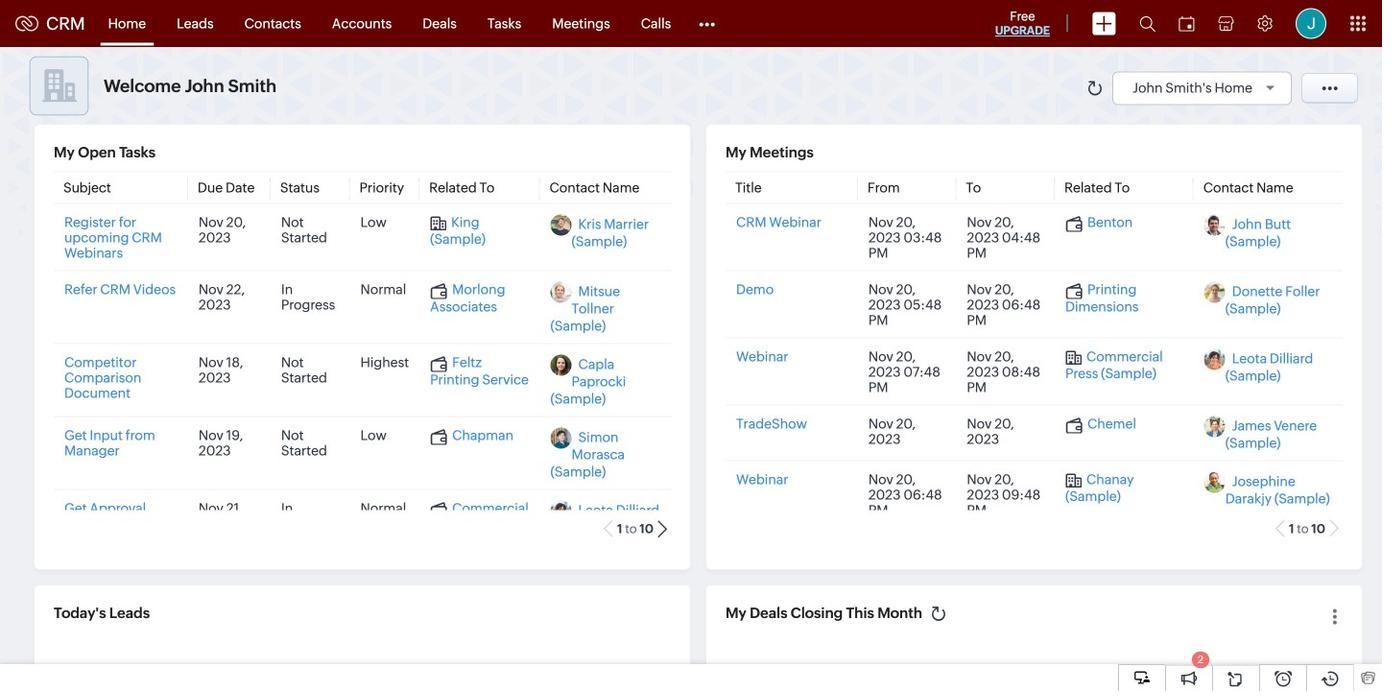 Task type: describe. For each thing, give the bounding box(es) containing it.
create menu element
[[1081, 0, 1128, 47]]

search element
[[1128, 0, 1168, 47]]

calendar image
[[1179, 16, 1196, 31]]

logo image
[[15, 16, 38, 31]]



Task type: locate. For each thing, give the bounding box(es) containing it.
profile element
[[1285, 0, 1339, 47]]

Other Modules field
[[687, 8, 728, 39]]

profile image
[[1296, 8, 1327, 39]]

create menu image
[[1093, 12, 1117, 35]]

search image
[[1140, 15, 1156, 32]]



Task type: vqa. For each thing, say whether or not it's contained in the screenshot.
sixth option from the top of the page
no



